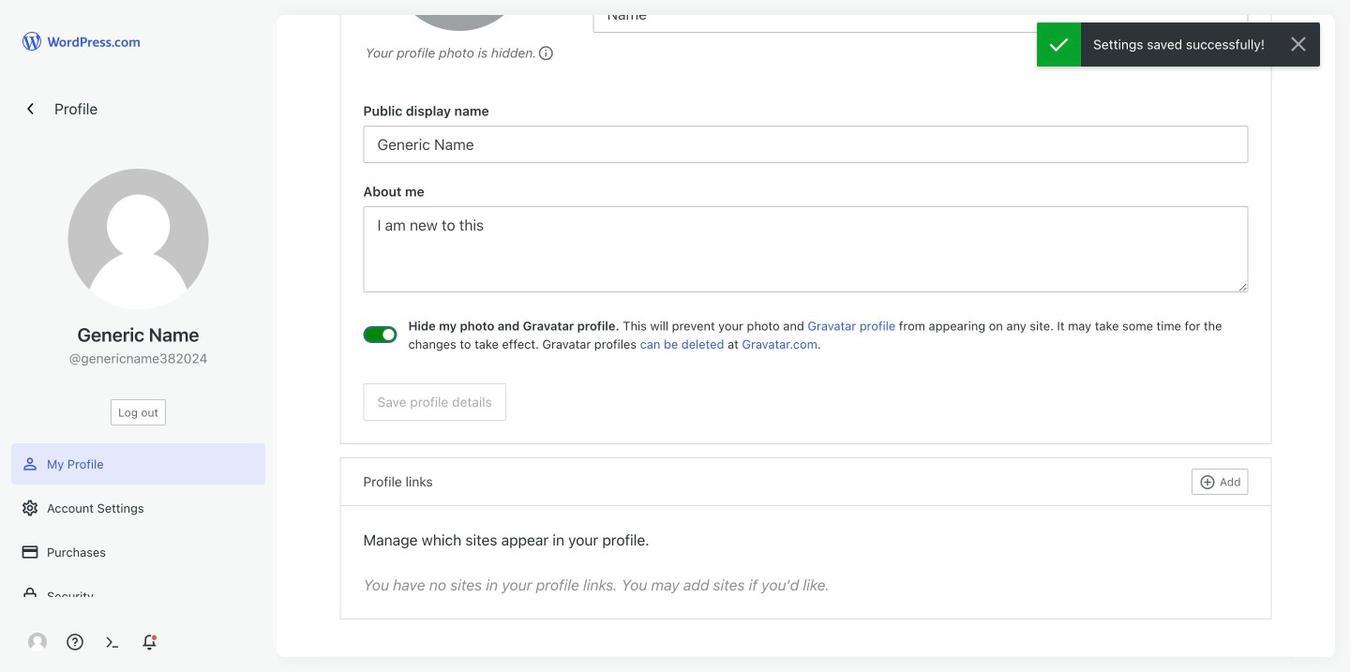 Task type: describe. For each thing, give the bounding box(es) containing it.
more information image
[[537, 44, 554, 61]]

2 group from the top
[[363, 182, 1249, 298]]

generic name image
[[68, 169, 209, 309]]

notice status
[[1037, 23, 1320, 67]]

credit_card image
[[21, 543, 39, 562]]



Task type: vqa. For each thing, say whether or not it's contained in the screenshot.
the top img
no



Task type: locate. For each thing, give the bounding box(es) containing it.
group
[[363, 101, 1249, 163], [363, 182, 1249, 298]]

generic name image
[[28, 633, 47, 652]]

settings image
[[21, 499, 39, 518]]

None text field
[[593, 0, 1249, 33], [363, 126, 1249, 163], [363, 206, 1249, 293], [593, 0, 1249, 33], [363, 126, 1249, 163], [363, 206, 1249, 293]]

1 group from the top
[[363, 101, 1249, 163]]

dismiss image
[[1288, 33, 1310, 55]]

1 vertical spatial group
[[363, 182, 1249, 298]]

person image
[[21, 455, 39, 474]]

main content
[[318, 0, 1294, 657]]

0 vertical spatial group
[[363, 101, 1249, 163]]

lock image
[[21, 587, 39, 606]]



